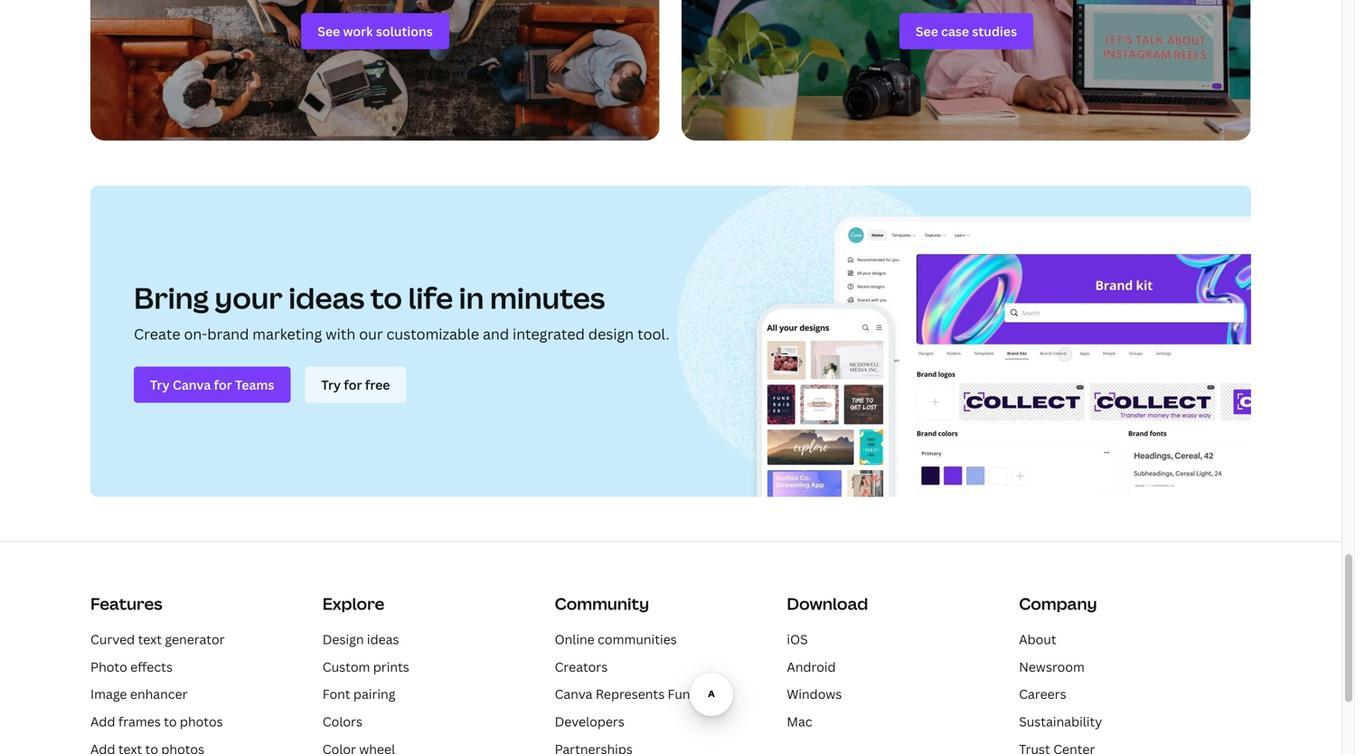 Task type: describe. For each thing, give the bounding box(es) containing it.
in
[[459, 278, 484, 317]]

to inside bring your ideas to life in minutes create on-brand marketing with our customizable and integrated design tool.
[[371, 278, 402, 317]]

and
[[483, 324, 509, 344]]

online communities
[[555, 631, 677, 648]]

our
[[359, 324, 383, 344]]

text
[[138, 631, 162, 648]]

windows link
[[787, 686, 842, 703]]

photos
[[180, 713, 223, 730]]

about
[[1019, 631, 1057, 648]]

on-
[[184, 324, 207, 344]]

creators
[[555, 658, 608, 675]]

enhancer
[[130, 686, 188, 703]]

brand
[[207, 324, 249, 344]]

download
[[787, 593, 868, 615]]

fund
[[668, 686, 699, 703]]

newsroom
[[1019, 658, 1085, 675]]

colors
[[323, 713, 363, 730]]

careers
[[1019, 686, 1067, 703]]

font pairing
[[323, 686, 396, 703]]

careers link
[[1019, 686, 1067, 703]]

creators link
[[555, 658, 608, 675]]

photo effects
[[90, 658, 173, 675]]

prints
[[373, 658, 409, 675]]

communities
[[598, 631, 677, 648]]

photo
[[90, 658, 127, 675]]

frames
[[118, 713, 161, 730]]

custom prints link
[[323, 658, 409, 675]]

mac link
[[787, 713, 813, 730]]

with
[[326, 324, 356, 344]]

android link
[[787, 658, 836, 675]]

pairing
[[353, 686, 396, 703]]

image enhancer
[[90, 686, 188, 703]]

colors link
[[323, 713, 363, 730]]

windows
[[787, 686, 842, 703]]

effects
[[130, 658, 173, 675]]

design
[[323, 631, 364, 648]]

sustainability link
[[1019, 713, 1102, 730]]

ios link
[[787, 631, 808, 648]]



Task type: locate. For each thing, give the bounding box(es) containing it.
design
[[588, 324, 634, 344]]

0 vertical spatial ideas
[[289, 278, 365, 317]]

canva
[[555, 686, 593, 703]]

curved text generator
[[90, 631, 225, 648]]

0 vertical spatial to
[[371, 278, 402, 317]]

ideas inside bring your ideas to life in minutes create on-brand marketing with our customizable and integrated design tool.
[[289, 278, 365, 317]]

company
[[1019, 593, 1097, 615]]

online
[[555, 631, 595, 648]]

bring your ideas to life in minutes create on-brand marketing with our customizable and integrated design tool.
[[134, 278, 670, 344]]

generator
[[165, 631, 225, 648]]

newsroom link
[[1019, 658, 1085, 675]]

to down enhancer
[[164, 713, 177, 730]]

0 horizontal spatial ideas
[[289, 278, 365, 317]]

explore
[[323, 593, 385, 615]]

create
[[134, 324, 180, 344]]

minutes
[[490, 278, 605, 317]]

custom prints
[[323, 658, 409, 675]]

marketing
[[253, 324, 322, 344]]

ideas up prints
[[367, 631, 399, 648]]

design ideas
[[323, 631, 399, 648]]

online communities link
[[555, 631, 677, 648]]

to up our
[[371, 278, 402, 317]]

font pairing link
[[323, 686, 396, 703]]

1 vertical spatial ideas
[[367, 631, 399, 648]]

your
[[215, 278, 283, 317]]

1 horizontal spatial to
[[371, 278, 402, 317]]

community
[[555, 593, 649, 615]]

about link
[[1019, 631, 1057, 648]]

life
[[408, 278, 453, 317]]

1 horizontal spatial ideas
[[367, 631, 399, 648]]

integrated
[[513, 324, 585, 344]]

font
[[323, 686, 350, 703]]

canva represents fund link
[[555, 686, 699, 703]]

add
[[90, 713, 115, 730]]

0 horizontal spatial to
[[164, 713, 177, 730]]

photo effects link
[[90, 658, 173, 675]]

tool.
[[638, 324, 670, 344]]

curved
[[90, 631, 135, 648]]

customizable
[[387, 324, 479, 344]]

android
[[787, 658, 836, 675]]

ideas up with
[[289, 278, 365, 317]]

to
[[371, 278, 402, 317], [164, 713, 177, 730]]

features
[[90, 593, 162, 615]]

add frames to photos
[[90, 713, 223, 730]]

represents
[[596, 686, 665, 703]]

design ideas link
[[323, 631, 399, 648]]

image enhancer link
[[90, 686, 188, 703]]

bring
[[134, 278, 209, 317]]

developers
[[555, 713, 625, 730]]

1 vertical spatial to
[[164, 713, 177, 730]]

add frames to photos link
[[90, 713, 223, 730]]

custom
[[323, 658, 370, 675]]

sustainability
[[1019, 713, 1102, 730]]

mac
[[787, 713, 813, 730]]

developers link
[[555, 713, 625, 730]]

image
[[90, 686, 127, 703]]

curved text generator link
[[90, 631, 225, 648]]

ios
[[787, 631, 808, 648]]

canva represents fund
[[555, 686, 699, 703]]

ideas
[[289, 278, 365, 317], [367, 631, 399, 648]]



Task type: vqa. For each thing, say whether or not it's contained in the screenshot.
embracing
no



